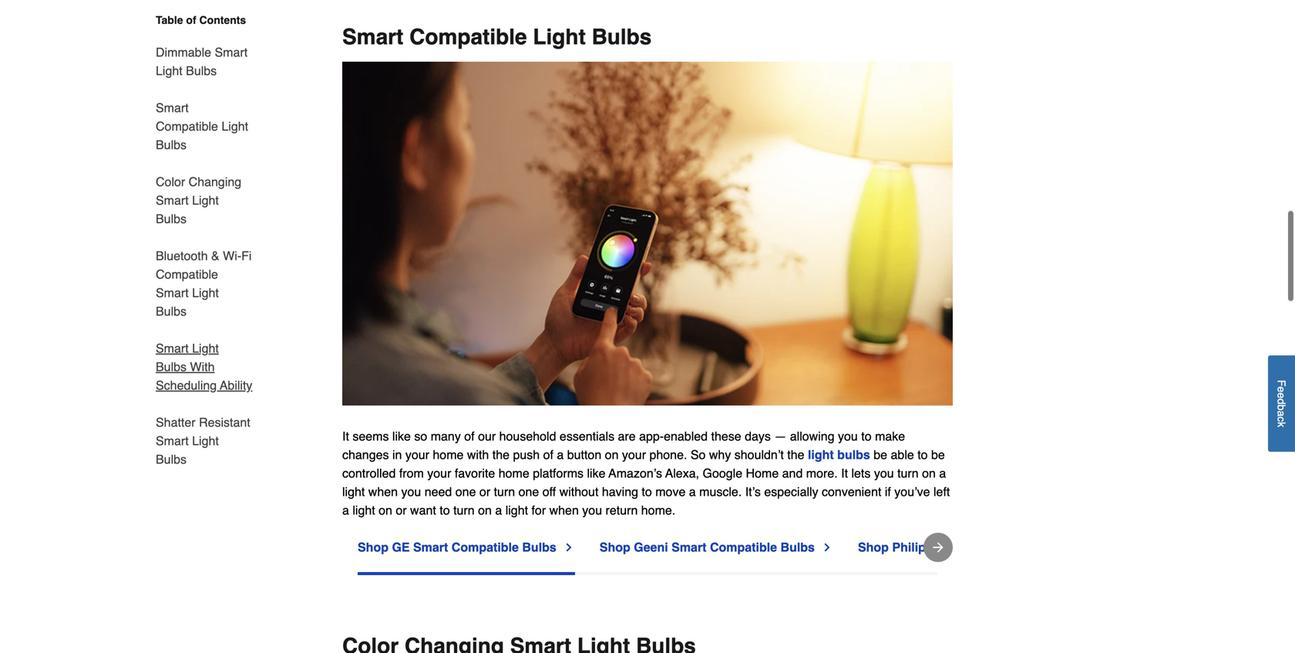 Task type: locate. For each thing, give the bounding box(es) containing it.
e up the d
[[1276, 387, 1288, 393]]

the right with
[[493, 447, 510, 462]]

home inside it seems like so many of our household essentials are app-enabled these days — allowing you to make changes in your home with the push of a button on your phone. so why shouldn't the
[[433, 447, 464, 462]]

fi
[[241, 249, 252, 263]]

a inside it seems like so many of our household essentials are app-enabled these days — allowing you to make changes in your home with the push of a button on your phone. so why shouldn't the
[[557, 447, 564, 462]]

bluetooth
[[156, 249, 208, 263]]

0 horizontal spatial home
[[433, 447, 464, 462]]

for
[[532, 503, 546, 517]]

you down from
[[401, 485, 421, 499]]

1 horizontal spatial or
[[480, 485, 491, 499]]

smart compatible light bulbs
[[342, 25, 652, 49], [156, 101, 248, 152]]

0 horizontal spatial chevron right image
[[563, 541, 575, 554]]

days
[[745, 429, 771, 443]]

chevron right image down without
[[563, 541, 575, 554]]

push
[[513, 447, 540, 462]]

2 e from the top
[[1276, 393, 1288, 399]]

0 horizontal spatial of
[[186, 14, 196, 26]]

seems
[[353, 429, 389, 443]]

1 horizontal spatial home
[[499, 466, 530, 480]]

when down off
[[550, 503, 579, 517]]

shop
[[358, 540, 389, 554], [600, 540, 631, 554], [858, 540, 889, 554]]

smart compatible light bulbs inside table of contents element
[[156, 101, 248, 152]]

2 be from the left
[[932, 447, 945, 462]]

shatter resistant smart light bulbs link
[[156, 404, 253, 469]]

chevron right image inside shop geeni smart compatible bulbs link
[[821, 541, 834, 554]]

you inside it seems like so many of our household essentials are app-enabled these days — allowing you to make changes in your home with the push of a button on your phone. so why shouldn't the
[[838, 429, 858, 443]]

table
[[156, 14, 183, 26]]

turn down favorite
[[494, 485, 515, 499]]

one
[[456, 485, 476, 499], [519, 485, 539, 499]]

a up the k
[[1276, 411, 1288, 417]]

a up left at right bottom
[[939, 466, 946, 480]]

2 horizontal spatial shop
[[858, 540, 889, 554]]

household
[[499, 429, 556, 443]]

dimmable smart light bulbs
[[156, 45, 248, 78]]

light bulbs link
[[808, 447, 870, 462]]

0 horizontal spatial shop
[[358, 540, 389, 554]]

of up 'platforms' at the left
[[543, 447, 554, 462]]

when down controlled
[[368, 485, 398, 499]]

your up need
[[427, 466, 451, 480]]

it
[[342, 429, 349, 443], [841, 466, 848, 480]]

philips
[[893, 540, 933, 554]]

button
[[567, 447, 602, 462]]

like down button
[[587, 466, 606, 480]]

chevron right image inside shop ge smart compatible bulbs link
[[563, 541, 575, 554]]

a down controlled
[[342, 503, 349, 517]]

like up in
[[392, 429, 411, 443]]

scrollbar
[[358, 572, 575, 575]]

turn up shop ge smart compatible bulbs link
[[453, 503, 475, 517]]

on up left at right bottom
[[922, 466, 936, 480]]

0 vertical spatial like
[[392, 429, 411, 443]]

to down need
[[440, 503, 450, 517]]

shop left geeni
[[600, 540, 631, 554]]

1 horizontal spatial like
[[587, 466, 606, 480]]

color
[[156, 175, 185, 189]]

contents
[[199, 14, 246, 26]]

color changing smart light bulbs link
[[156, 163, 253, 238]]

0 horizontal spatial when
[[368, 485, 398, 499]]

shop ge smart compatible bulbs link
[[358, 538, 575, 557]]

0 horizontal spatial it
[[342, 429, 349, 443]]

1 vertical spatial like
[[587, 466, 606, 480]]

2 chevron right image from the left
[[821, 541, 834, 554]]

1 vertical spatial smart compatible light bulbs
[[156, 101, 248, 152]]

left
[[934, 485, 950, 499]]

of right table
[[186, 14, 196, 26]]

1 vertical spatial of
[[464, 429, 475, 443]]

e
[[1276, 387, 1288, 393], [1276, 393, 1288, 399]]

2 horizontal spatial turn
[[898, 466, 919, 480]]

b
[[1276, 405, 1288, 411]]

muscle.
[[700, 485, 742, 499]]

1 horizontal spatial of
[[464, 429, 475, 443]]

1 vertical spatial or
[[396, 503, 407, 517]]

it left seems
[[342, 429, 349, 443]]

on left want
[[379, 503, 392, 517]]

home down many
[[433, 447, 464, 462]]

shop for shop philips smart compatible bulbs
[[858, 540, 889, 554]]

table of contents
[[156, 14, 246, 26]]

to down amazon's
[[642, 485, 652, 499]]

light inside the dimmable smart light bulbs
[[156, 64, 183, 78]]

you
[[838, 429, 858, 443], [874, 466, 894, 480], [401, 485, 421, 499], [582, 503, 602, 517]]

1 horizontal spatial the
[[788, 447, 805, 462]]

to right able
[[918, 447, 928, 462]]

shop left ge
[[358, 540, 389, 554]]

home
[[746, 466, 779, 480]]

one left off
[[519, 485, 539, 499]]

3 shop from the left
[[858, 540, 889, 554]]

1 horizontal spatial be
[[932, 447, 945, 462]]

1 shop from the left
[[358, 540, 389, 554]]

be right able
[[932, 447, 945, 462]]

0 horizontal spatial one
[[456, 485, 476, 499]]

bulbs inside color changing smart light bulbs
[[156, 212, 187, 226]]

smart inside the dimmable smart light bulbs
[[215, 45, 248, 59]]

bulbs inside the dimmable smart light bulbs
[[186, 64, 217, 78]]

0 horizontal spatial be
[[874, 447, 888, 462]]

bulbs inside smart light bulbs with scheduling ability
[[156, 360, 187, 374]]

light inside bluetooth & wi-fi compatible smart light bulbs
[[192, 286, 219, 300]]

shop left philips
[[858, 540, 889, 554]]

in
[[392, 447, 402, 462]]

2 shop from the left
[[600, 540, 631, 554]]

0 horizontal spatial smart compatible light bulbs
[[156, 101, 248, 152]]

especially
[[764, 485, 819, 499]]

shop geeni smart compatible bulbs link
[[600, 538, 834, 557]]

compatible
[[410, 25, 527, 49], [156, 119, 218, 133], [156, 267, 218, 281], [452, 540, 519, 554], [710, 540, 777, 554], [975, 540, 1042, 554]]

a inside button
[[1276, 411, 1288, 417]]

0 vertical spatial it
[[342, 429, 349, 443]]

1 horizontal spatial it
[[841, 466, 848, 480]]

be down 'make' at the right
[[874, 447, 888, 462]]

c
[[1276, 417, 1288, 422]]

it left lets
[[841, 466, 848, 480]]

one down favorite
[[456, 485, 476, 499]]

compatible inside bluetooth & wi-fi compatible smart light bulbs
[[156, 267, 218, 281]]

like inside it seems like so many of our household essentials are app-enabled these days — allowing you to make changes in your home with the push of a button on your phone. so why shouldn't the
[[392, 429, 411, 443]]

want
[[410, 503, 436, 517]]

1 vertical spatial when
[[550, 503, 579, 517]]

1 vertical spatial it
[[841, 466, 848, 480]]

2 vertical spatial of
[[543, 447, 554, 462]]

you up the bulbs
[[838, 429, 858, 443]]

be able to be controlled from your favorite home platforms like amazon's alexa, google home and more. it lets you turn on a light when you need one or turn one off without having to move a muscle. it's especially convenient if you've left a light on or want to turn on a light for when you return home.
[[342, 447, 950, 517]]

2 vertical spatial turn
[[453, 503, 475, 517]]

shop ge smart compatible bulbs
[[358, 540, 557, 554]]

our
[[478, 429, 496, 443]]

0 horizontal spatial the
[[493, 447, 510, 462]]

like
[[392, 429, 411, 443], [587, 466, 606, 480]]

0 horizontal spatial or
[[396, 503, 407, 517]]

your up amazon's
[[622, 447, 646, 462]]

0 horizontal spatial like
[[392, 429, 411, 443]]

shop for shop ge smart compatible bulbs
[[358, 540, 389, 554]]

turn up you've
[[898, 466, 919, 480]]

it inside it seems like so many of our household essentials are app-enabled these days — allowing you to make changes in your home with the push of a button on your phone. so why shouldn't the
[[342, 429, 349, 443]]

1 chevron right image from the left
[[563, 541, 575, 554]]

chevron right image down convenient
[[821, 541, 834, 554]]

0 vertical spatial smart compatible light bulbs
[[342, 25, 652, 49]]

1 horizontal spatial one
[[519, 485, 539, 499]]

why
[[709, 447, 731, 462]]

1 horizontal spatial shop
[[600, 540, 631, 554]]

1 vertical spatial home
[[499, 466, 530, 480]]

e up the b
[[1276, 393, 1288, 399]]

1 e from the top
[[1276, 387, 1288, 393]]

chevron right image for shop geeni smart compatible bulbs
[[821, 541, 834, 554]]

smart
[[342, 25, 404, 49], [215, 45, 248, 59], [156, 101, 189, 115], [156, 193, 189, 207], [156, 286, 189, 300], [156, 341, 189, 355], [156, 434, 189, 448], [413, 540, 448, 554], [672, 540, 707, 554], [936, 540, 971, 554]]

with
[[190, 360, 215, 374]]

chevron right image
[[563, 541, 575, 554], [821, 541, 834, 554]]

to up the bulbs
[[862, 429, 872, 443]]

color changing smart light bulbs
[[156, 175, 242, 226]]

0 horizontal spatial turn
[[453, 503, 475, 517]]

2 horizontal spatial of
[[543, 447, 554, 462]]

or left want
[[396, 503, 407, 517]]

1 horizontal spatial chevron right image
[[821, 541, 834, 554]]

light
[[808, 447, 834, 462], [342, 485, 365, 499], [353, 503, 375, 517], [506, 503, 528, 517]]

be
[[874, 447, 888, 462], [932, 447, 945, 462]]

0 vertical spatial when
[[368, 485, 398, 499]]

so
[[691, 447, 706, 462]]

of left our
[[464, 429, 475, 443]]

or
[[480, 485, 491, 499], [396, 503, 407, 517]]

allowing
[[790, 429, 835, 443]]

on down are
[[605, 447, 619, 462]]

a up 'platforms' at the left
[[557, 447, 564, 462]]

when
[[368, 485, 398, 499], [550, 503, 579, 517]]

turn
[[898, 466, 919, 480], [494, 485, 515, 499], [453, 503, 475, 517]]

shop geeni smart compatible bulbs
[[600, 540, 815, 554]]

the
[[493, 447, 510, 462], [788, 447, 805, 462]]

or down favorite
[[480, 485, 491, 499]]

resistant
[[199, 415, 250, 430]]

d
[[1276, 399, 1288, 405]]

bulbs inside shatter resistant smart light bulbs
[[156, 452, 187, 467]]

1 vertical spatial turn
[[494, 485, 515, 499]]

0 vertical spatial home
[[433, 447, 464, 462]]

move
[[656, 485, 686, 499]]

light
[[533, 25, 586, 49], [156, 64, 183, 78], [222, 119, 248, 133], [192, 193, 219, 207], [192, 286, 219, 300], [192, 341, 219, 355], [192, 434, 219, 448]]

the up and on the bottom right of page
[[788, 447, 805, 462]]

home down push
[[499, 466, 530, 480]]



Task type: describe. For each thing, give the bounding box(es) containing it.
shop philips smart compatible bulbs
[[858, 540, 1080, 554]]

and
[[782, 466, 803, 480]]

1 be from the left
[[874, 447, 888, 462]]

alexa,
[[666, 466, 699, 480]]

smart inside smart compatible light bulbs
[[156, 101, 189, 115]]

shouldn't
[[735, 447, 784, 462]]

these
[[711, 429, 742, 443]]

favorite
[[455, 466, 495, 480]]

able
[[891, 447, 914, 462]]

you down without
[[582, 503, 602, 517]]

light inside color changing smart light bulbs
[[192, 193, 219, 207]]

need
[[425, 485, 452, 499]]

with
[[467, 447, 489, 462]]

app-
[[639, 429, 664, 443]]

on inside it seems like so many of our household essentials are app-enabled these days — allowing you to make changes in your home with the push of a button on your phone. so why shouldn't the
[[605, 447, 619, 462]]

you've
[[895, 485, 930, 499]]

wi-
[[223, 249, 241, 263]]

2 one from the left
[[519, 485, 539, 499]]

2 the from the left
[[788, 447, 805, 462]]

a woman using a smart bulb app to adjust the color temp on her phone. image
[[342, 62, 953, 406]]

chevron right image for shop ge smart compatible bulbs
[[563, 541, 575, 554]]

light bulbs
[[808, 447, 870, 462]]

enabled
[[664, 429, 708, 443]]

so
[[414, 429, 427, 443]]

smart inside smart light bulbs with scheduling ability
[[156, 341, 189, 355]]

smart inside color changing smart light bulbs
[[156, 193, 189, 207]]

dimmable
[[156, 45, 211, 59]]

f e e d b a c k button
[[1269, 356, 1296, 452]]

f e e d b a c k
[[1276, 380, 1288, 428]]

1 the from the left
[[493, 447, 510, 462]]

light inside smart light bulbs with scheduling ability
[[192, 341, 219, 355]]

amazon's
[[609, 466, 662, 480]]

bulbs inside bluetooth & wi-fi compatible smart light bulbs
[[156, 304, 187, 318]]

smart light bulbs with scheduling ability link
[[156, 330, 253, 404]]

google
[[703, 466, 743, 480]]

changes
[[342, 447, 389, 462]]

1 horizontal spatial turn
[[494, 485, 515, 499]]

it seems like so many of our household essentials are app-enabled these days — allowing you to make changes in your home with the push of a button on your phone. so why shouldn't the
[[342, 429, 905, 462]]

a down 'alexa,'
[[689, 485, 696, 499]]

essentials
[[560, 429, 615, 443]]

smart light bulbs with scheduling ability
[[156, 341, 252, 393]]

light inside smart compatible light bulbs
[[222, 119, 248, 133]]

your down so
[[405, 447, 429, 462]]

1 one from the left
[[456, 485, 476, 499]]

controlled
[[342, 466, 396, 480]]

it inside be able to be controlled from your favorite home platforms like amazon's alexa, google home and more. it lets you turn on a light when you need one or turn one off without having to move a muscle. it's especially convenient if you've left a light on or want to turn on a light for when you return home.
[[841, 466, 848, 480]]

ge
[[392, 540, 410, 554]]

your inside be able to be controlled from your favorite home platforms like amazon's alexa, google home and more. it lets you turn on a light when you need one or turn one off without having to move a muscle. it's especially convenient if you've left a light on or want to turn on a light for when you return home.
[[427, 466, 451, 480]]

like inside be able to be controlled from your favorite home platforms like amazon's alexa, google home and more. it lets you turn on a light when you need one or turn one off without having to move a muscle. it's especially convenient if you've left a light on or want to turn on a light for when you return home.
[[587, 466, 606, 480]]

f
[[1276, 380, 1288, 387]]

lets
[[852, 466, 871, 480]]

on down favorite
[[478, 503, 492, 517]]

&
[[211, 249, 220, 263]]

from
[[399, 466, 424, 480]]

return
[[606, 503, 638, 517]]

smart inside shatter resistant smart light bulbs
[[156, 434, 189, 448]]

bulbs
[[838, 447, 870, 462]]

bluetooth & wi-fi compatible smart light bulbs link
[[156, 238, 253, 330]]

home inside be able to be controlled from your favorite home platforms like amazon's alexa, google home and more. it lets you turn on a light when you need one or turn one off without having to move a muscle. it's especially convenient if you've left a light on or want to turn on a light for when you return home.
[[499, 466, 530, 480]]

changing
[[189, 175, 242, 189]]

arrow right image
[[931, 540, 946, 555]]

smart inside bluetooth & wi-fi compatible smart light bulbs
[[156, 286, 189, 300]]

home.
[[641, 503, 676, 517]]

geeni
[[634, 540, 668, 554]]

you up if
[[874, 466, 894, 480]]

it's
[[745, 485, 761, 499]]

a left for
[[495, 503, 502, 517]]

shop for shop geeni smart compatible bulbs
[[600, 540, 631, 554]]

convenient
[[822, 485, 882, 499]]

are
[[618, 429, 636, 443]]

platforms
[[533, 466, 584, 480]]

shatter resistant smart light bulbs
[[156, 415, 250, 467]]

shop philips smart compatible bulbs link
[[858, 538, 1098, 557]]

0 vertical spatial or
[[480, 485, 491, 499]]

light inside shatter resistant smart light bulbs
[[192, 434, 219, 448]]

1 horizontal spatial when
[[550, 503, 579, 517]]

more.
[[806, 466, 838, 480]]

make
[[875, 429, 905, 443]]

1 horizontal spatial smart compatible light bulbs
[[342, 25, 652, 49]]

0 vertical spatial of
[[186, 14, 196, 26]]

bluetooth & wi-fi compatible smart light bulbs
[[156, 249, 252, 318]]

ability
[[220, 378, 252, 393]]

off
[[543, 485, 556, 499]]

without
[[560, 485, 599, 499]]

smart compatible light bulbs link
[[156, 89, 253, 163]]

shatter
[[156, 415, 196, 430]]

phone.
[[650, 447, 687, 462]]

if
[[885, 485, 891, 499]]

many
[[431, 429, 461, 443]]

scheduling
[[156, 378, 217, 393]]

0 vertical spatial turn
[[898, 466, 919, 480]]

table of contents element
[[137, 12, 253, 469]]

k
[[1276, 422, 1288, 428]]

dimmable smart light bulbs link
[[156, 34, 253, 89]]

—
[[774, 429, 787, 443]]

to inside it seems like so many of our household essentials are app-enabled these days — allowing you to make changes in your home with the push of a button on your phone. so why shouldn't the
[[862, 429, 872, 443]]

having
[[602, 485, 638, 499]]



Task type: vqa. For each thing, say whether or not it's contained in the screenshot.
Resistant
yes



